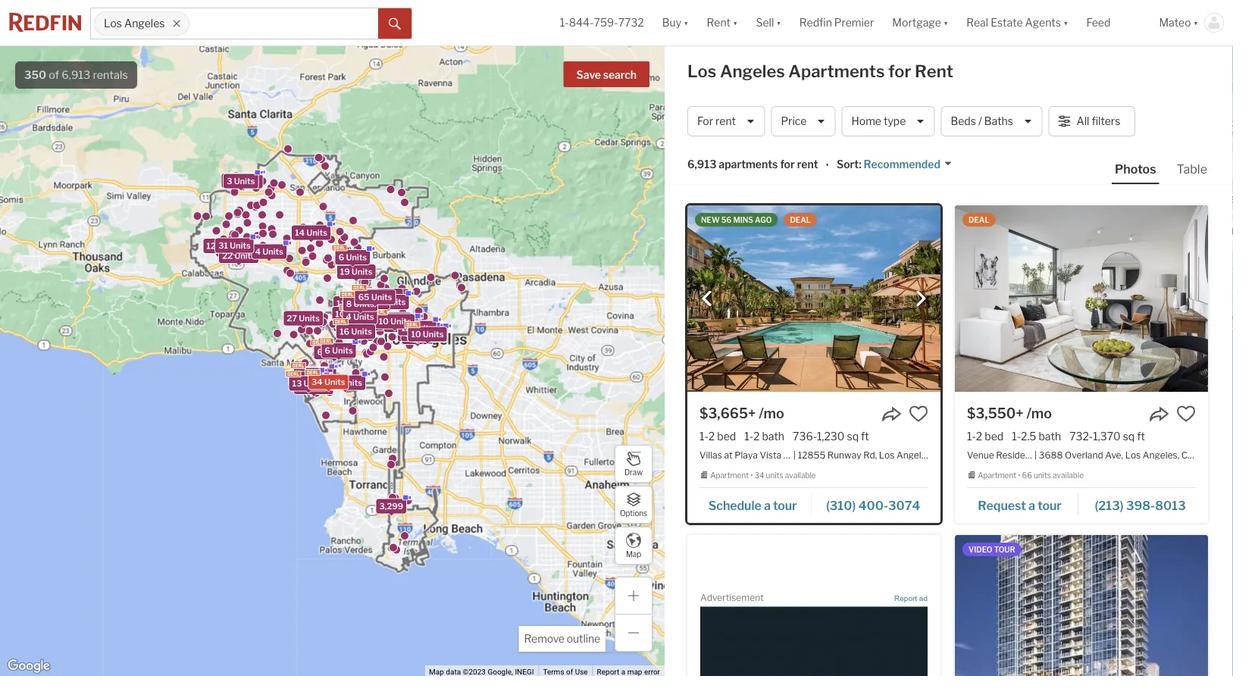 Task type: vqa. For each thing, say whether or not it's contained in the screenshot.
left 27 Units
yes



Task type: describe. For each thing, give the bounding box(es) containing it.
new 56 mins ago
[[701, 215, 772, 224]]

3,299
[[380, 502, 404, 511]]

outline
[[567, 633, 601, 646]]

0 horizontal spatial 4 units
[[255, 247, 284, 257]]

rent inside 6,913 apartments for rent •
[[798, 158, 819, 171]]

9 units
[[405, 329, 433, 339]]

a for $3,550+
[[1029, 498, 1036, 513]]

| for $3,550+ /mo
[[1035, 449, 1038, 460]]

1,370
[[1094, 430, 1121, 443]]

15 units
[[227, 176, 260, 186]]

apartment for $3,550+
[[978, 471, 1017, 480]]

13 units
[[292, 379, 325, 389]]

request
[[978, 498, 1027, 513]]

• for $3,550+ /mo
[[1019, 471, 1021, 480]]

schedule
[[709, 498, 762, 513]]

for inside 6,913 apartments for rent •
[[781, 158, 795, 171]]

0 vertical spatial 6
[[339, 253, 344, 263]]

732-1,370 sq ft
[[1070, 430, 1146, 443]]

400-
[[859, 498, 889, 513]]

1- up residences
[[1012, 430, 1021, 443]]

real
[[967, 16, 989, 29]]

1-2 bed for $3,665+ /mo
[[700, 430, 736, 443]]

redfin
[[800, 16, 833, 29]]

residences
[[997, 449, 1046, 460]]

29
[[373, 292, 383, 302]]

los right rd,
[[880, 449, 895, 460]]

| for $3,665+ /mo
[[794, 449, 796, 460]]

1 vertical spatial 7 units
[[292, 374, 320, 384]]

video
[[969, 545, 993, 554]]

advertisement
[[701, 592, 764, 603]]

844-
[[569, 16, 594, 29]]

| 12855 runway rd, los angeles, ca 90094
[[794, 449, 981, 460]]

remove outline button
[[519, 626, 606, 652]]

| 3688 overland ave, los angeles, ca 90034
[[1035, 449, 1227, 460]]

0 vertical spatial 4
[[255, 247, 261, 257]]

units for $3,665+ /mo
[[766, 471, 784, 480]]

photo of 888 s olive st, los angeles, ca 90014 image
[[955, 535, 1209, 676]]

favorite button checkbox
[[1177, 404, 1197, 424]]

1-844-759-7732 link
[[560, 16, 644, 29]]

villas at playa vista - sausalito
[[700, 449, 828, 460]]

2 vertical spatial 19
[[401, 329, 411, 339]]

units for $3,550+ /mo
[[1034, 471, 1052, 480]]

9
[[405, 329, 410, 339]]

beds / baths
[[951, 115, 1014, 128]]

los up the for
[[688, 61, 717, 82]]

2 horizontal spatial 27
[[404, 323, 414, 333]]

1-2 bed for $3,550+ /mo
[[968, 430, 1004, 443]]

sort :
[[837, 158, 862, 171]]

all filters button
[[1049, 106, 1136, 136]]

1- up villas
[[700, 430, 709, 443]]

736-1,230 sq ft
[[793, 430, 870, 443]]

31
[[219, 241, 228, 250]]

13
[[292, 379, 302, 389]]

save search button
[[564, 61, 650, 87]]

22 units
[[222, 251, 255, 261]]

▾ for rent ▾
[[733, 16, 738, 29]]

2 for $3,665+
[[709, 430, 715, 443]]

of
[[49, 68, 59, 82]]

0 horizontal spatial 27
[[287, 314, 297, 324]]

2 vertical spatial 6 units
[[325, 346, 353, 356]]

draw
[[625, 468, 643, 477]]

video tour
[[969, 545, 1016, 554]]

3688
[[1040, 449, 1064, 460]]

0 vertical spatial 3 units
[[227, 176, 255, 186]]

2 vertical spatial 4 units
[[415, 330, 443, 340]]

mateo
[[1160, 16, 1192, 29]]

mortgage ▾
[[893, 16, 949, 29]]

report ad button
[[895, 594, 928, 606]]

angeles for los angeles
[[124, 17, 165, 30]]

1 vertical spatial 66
[[1023, 471, 1033, 480]]

redfin premier button
[[791, 0, 884, 45]]

sell ▾ button
[[756, 0, 782, 45]]

rent inside dropdown button
[[707, 16, 731, 29]]

beds / baths button
[[941, 106, 1043, 136]]

submit search image
[[389, 18, 401, 30]]

map region
[[0, 0, 685, 676]]

0 horizontal spatial 11
[[337, 299, 345, 309]]

1 vertical spatial 4 units
[[346, 312, 374, 322]]

350 of 6,913 rentals
[[24, 68, 128, 82]]

for rent
[[698, 115, 736, 128]]

1 horizontal spatial 11
[[354, 303, 363, 313]]

feed button
[[1078, 0, 1151, 45]]

beds
[[951, 115, 977, 128]]

1 horizontal spatial 34
[[755, 471, 765, 480]]

bed for $3,550+
[[985, 430, 1004, 443]]

1 deal from the left
[[790, 215, 811, 224]]

agents
[[1026, 16, 1062, 29]]

34 inside map region
[[312, 377, 323, 387]]

buy
[[663, 16, 682, 29]]

sq for $3,665+ /mo
[[847, 430, 859, 443]]

1 horizontal spatial 27
[[351, 301, 361, 311]]

sausalito
[[789, 449, 828, 460]]

759-
[[594, 16, 619, 29]]

31 units
[[219, 241, 251, 250]]

rent ▾ button
[[698, 0, 747, 45]]

/mo for $3,550+ /mo
[[1027, 405, 1053, 422]]

venue
[[968, 449, 995, 460]]

1 horizontal spatial rent
[[915, 61, 954, 82]]

previous button image
[[700, 291, 715, 307]]

2 horizontal spatial 27 units
[[404, 323, 437, 333]]

photo of 3688 overland ave, los angeles, ca 90034 image
[[955, 206, 1209, 392]]

options button
[[615, 486, 653, 524]]

$3,665+
[[700, 405, 756, 422]]

rent ▾ button
[[707, 0, 738, 45]]

report ad
[[895, 594, 928, 603]]

1 horizontal spatial 27 units
[[351, 301, 384, 311]]

1 horizontal spatial 19
[[340, 267, 350, 277]]

1 horizontal spatial 3 units
[[359, 297, 387, 307]]

sq for $3,550+ /mo
[[1124, 430, 1135, 443]]

6,913 inside 6,913 apartments for rent •
[[688, 158, 717, 171]]

1-2 bath
[[745, 430, 785, 443]]

remove los angeles image
[[172, 19, 181, 28]]

▾ for mateo ▾
[[1194, 16, 1199, 29]]

90094
[[951, 449, 981, 460]]

2 deal from the left
[[969, 215, 990, 224]]

1 vertical spatial 19 units
[[340, 267, 373, 277]]

bath for $3,550+ /mo
[[1039, 430, 1062, 443]]

a for $3,665+
[[764, 498, 771, 513]]

home type button
[[842, 106, 935, 136]]

90034
[[1197, 449, 1227, 460]]

151 units
[[370, 297, 406, 307]]

0 horizontal spatial 6,913
[[62, 68, 90, 82]]

12855
[[798, 449, 826, 460]]

rentals
[[93, 68, 128, 82]]

1 vertical spatial 7
[[292, 374, 297, 384]]

rent ▾
[[707, 16, 738, 29]]

ft for $3,665+ /mo
[[861, 430, 870, 443]]

65 units
[[358, 292, 392, 302]]

report
[[895, 594, 918, 603]]

(310)
[[827, 498, 856, 513]]

real estate agents ▾ link
[[967, 0, 1069, 45]]

photo of 12855 runway rd, los angeles, ca 90094 image
[[688, 206, 941, 392]]

price button
[[772, 106, 836, 136]]

1- up playa
[[745, 430, 754, 443]]

15
[[227, 176, 237, 186]]

ca for $3,665+ /mo
[[936, 449, 949, 460]]

apartment • 66 units available
[[978, 471, 1084, 480]]

0 horizontal spatial 14 units
[[295, 228, 328, 238]]

mortgage
[[893, 16, 942, 29]]

1- up 90094
[[968, 430, 977, 443]]

mortgage ▾ button
[[884, 0, 958, 45]]



Task type: locate. For each thing, give the bounding box(es) containing it.
0 horizontal spatial units
[[766, 471, 784, 480]]

units
[[766, 471, 784, 480], [1034, 471, 1052, 480]]

4 units right 31 units
[[255, 247, 284, 257]]

villas
[[700, 449, 723, 460]]

(310) 400-3074
[[827, 498, 921, 513]]

deal
[[790, 215, 811, 224], [969, 215, 990, 224]]

7 left 34 units
[[292, 374, 297, 384]]

10
[[367, 291, 377, 301], [335, 309, 345, 319], [379, 317, 389, 327], [342, 319, 352, 329], [411, 329, 421, 339], [301, 370, 311, 380], [297, 382, 307, 392]]

ca left 90034
[[1182, 449, 1195, 460]]

0 horizontal spatial deal
[[790, 215, 811, 224]]

new
[[701, 215, 720, 224]]

33 units
[[364, 294, 398, 304]]

3 right 8
[[359, 297, 364, 307]]

remove
[[524, 633, 565, 646]]

0 horizontal spatial |
[[794, 449, 796, 460]]

1 horizontal spatial 14 units
[[350, 315, 383, 325]]

(213)
[[1095, 498, 1124, 513]]

34 down villas at playa vista - sausalito
[[755, 471, 765, 480]]

1 | from the left
[[794, 449, 796, 460]]

0 vertical spatial 4 units
[[255, 247, 284, 257]]

baths
[[985, 115, 1014, 128]]

ago
[[755, 215, 772, 224]]

14
[[295, 228, 305, 238], [350, 315, 360, 325]]

angeles left 'remove los angeles' icon
[[124, 17, 165, 30]]

save
[[577, 69, 601, 82]]

4 ▾ from the left
[[944, 16, 949, 29]]

0 vertical spatial 34
[[312, 377, 323, 387]]

/
[[979, 115, 983, 128]]

mateo ▾
[[1160, 16, 1199, 29]]

feed
[[1087, 16, 1111, 29]]

2 ca from the left
[[1182, 449, 1195, 460]]

angeles, for $3,550+ /mo
[[1143, 449, 1180, 460]]

1 horizontal spatial /mo
[[1027, 405, 1053, 422]]

6 units up 65
[[339, 253, 367, 263]]

2 vertical spatial 19 units
[[401, 329, 434, 339]]

1 horizontal spatial 66
[[1023, 471, 1033, 480]]

1 horizontal spatial |
[[1035, 449, 1038, 460]]

1 1-2 bed from the left
[[700, 430, 736, 443]]

3 ▾ from the left
[[777, 16, 782, 29]]

2 for $3,550+
[[977, 430, 983, 443]]

3 units
[[227, 176, 255, 186], [359, 297, 387, 307]]

2 1-2 bed from the left
[[968, 430, 1004, 443]]

1 vertical spatial 6,913
[[688, 158, 717, 171]]

1-2.5 bath
[[1012, 430, 1062, 443]]

5 units
[[387, 320, 415, 330]]

1 horizontal spatial angeles,
[[1143, 449, 1180, 460]]

/mo for $3,665+ /mo
[[759, 405, 785, 422]]

bath up the vista
[[762, 430, 785, 443]]

2,500
[[411, 329, 435, 339]]

sq up runway
[[847, 430, 859, 443]]

angeles,
[[897, 449, 934, 460], [1143, 449, 1180, 460]]

0 vertical spatial 3
[[227, 176, 232, 186]]

schedule a tour button
[[700, 493, 812, 515]]

6 units down 16 at the left of the page
[[325, 346, 353, 356]]

2 a from the left
[[1029, 498, 1036, 513]]

1 horizontal spatial 14
[[350, 315, 360, 325]]

1 vertical spatial 6
[[349, 311, 355, 321]]

4 units right 9
[[415, 330, 443, 340]]

2 | from the left
[[1035, 449, 1038, 460]]

0 horizontal spatial 34
[[312, 377, 323, 387]]

8
[[346, 299, 352, 309]]

ft up rd,
[[861, 430, 870, 443]]

0 vertical spatial 7 units
[[381, 315, 409, 325]]

| right -
[[794, 449, 796, 460]]

6 ▾ from the left
[[1194, 16, 1199, 29]]

apartment down at
[[711, 471, 749, 480]]

tour for $3,665+ /mo
[[773, 498, 797, 513]]

• left sort
[[826, 159, 830, 172]]

2 /mo from the left
[[1027, 405, 1053, 422]]

1 sq from the left
[[847, 430, 859, 443]]

apartment down "venue residences"
[[978, 471, 1017, 480]]

0 vertical spatial 19 units
[[225, 176, 257, 186]]

0 horizontal spatial sq
[[847, 430, 859, 443]]

1 horizontal spatial units
[[1034, 471, 1052, 480]]

8 units
[[346, 299, 375, 309]]

17
[[347, 315, 357, 325]]

recommended
[[864, 158, 941, 171]]

1- left 759-
[[560, 16, 569, 29]]

0 vertical spatial 6 units
[[339, 253, 367, 263]]

7
[[381, 315, 386, 325], [292, 374, 297, 384]]

▾ right agents
[[1064, 16, 1069, 29]]

rent left sort
[[798, 158, 819, 171]]

apartment for $3,665+
[[711, 471, 749, 480]]

11 left 8
[[337, 299, 345, 309]]

736-
[[793, 430, 817, 443]]

0 vertical spatial 7
[[381, 315, 386, 325]]

1 horizontal spatial sq
[[1124, 430, 1135, 443]]

7 units up 9
[[381, 315, 409, 325]]

0 horizontal spatial tour
[[773, 498, 797, 513]]

2 angeles, from the left
[[1143, 449, 1180, 460]]

1 ca from the left
[[936, 449, 949, 460]]

1 horizontal spatial 7
[[381, 315, 386, 325]]

7732
[[619, 16, 644, 29]]

1 ft from the left
[[861, 430, 870, 443]]

2 2 from the left
[[754, 430, 760, 443]]

2 units from the left
[[1034, 471, 1052, 480]]

2.5
[[1021, 430, 1037, 443]]

0 vertical spatial 66
[[317, 347, 329, 357]]

56
[[722, 215, 732, 224]]

0 horizontal spatial bath
[[762, 430, 785, 443]]

angeles, right ave,
[[1143, 449, 1180, 460]]

▾ for buy ▾
[[684, 16, 689, 29]]

0 horizontal spatial a
[[764, 498, 771, 513]]

0 horizontal spatial angeles,
[[897, 449, 934, 460]]

1 horizontal spatial available
[[1053, 471, 1084, 480]]

2 bath from the left
[[1039, 430, 1062, 443]]

ad region
[[701, 607, 928, 676]]

• down playa
[[751, 471, 753, 480]]

2 up venue on the right of the page
[[977, 430, 983, 443]]

units down 3688
[[1034, 471, 1052, 480]]

1 horizontal spatial a
[[1029, 498, 1036, 513]]

tour
[[773, 498, 797, 513], [1038, 498, 1062, 513]]

66 down residences
[[1023, 471, 1033, 480]]

(213) 398-8013
[[1095, 498, 1187, 513]]

bed up at
[[718, 430, 736, 443]]

3 up 31 units
[[227, 176, 232, 186]]

2 tour from the left
[[1038, 498, 1062, 513]]

1-2 bed up villas
[[700, 430, 736, 443]]

22
[[222, 251, 233, 261]]

1 vertical spatial rent
[[915, 61, 954, 82]]

66 up 34 units
[[317, 347, 329, 357]]

1 horizontal spatial 6
[[339, 253, 344, 263]]

photos button
[[1112, 161, 1174, 184]]

3 2 from the left
[[977, 430, 983, 443]]

0 vertical spatial rent
[[707, 16, 731, 29]]

1-844-759-7732
[[560, 16, 644, 29]]

2 up villas
[[709, 430, 715, 443]]

rent right buy ▾
[[707, 16, 731, 29]]

7 units left 38
[[292, 374, 320, 384]]

• for $3,665+ /mo
[[751, 471, 753, 480]]

1 vertical spatial 14 units
[[350, 315, 383, 325]]

bath up 3688
[[1039, 430, 1062, 443]]

1 horizontal spatial ft
[[1138, 430, 1146, 443]]

0 horizontal spatial angeles
[[124, 17, 165, 30]]

sq up "| 3688 overland ave, los angeles, ca 90034"
[[1124, 430, 1135, 443]]

34 left 38
[[312, 377, 323, 387]]

0 horizontal spatial 2
[[709, 430, 715, 443]]

estate
[[991, 16, 1023, 29]]

sort
[[837, 158, 859, 171]]

bed up "venue residences"
[[985, 430, 1004, 443]]

1 horizontal spatial for
[[889, 61, 912, 82]]

0 horizontal spatial apartment
[[711, 471, 749, 480]]

0 vertical spatial angeles
[[124, 17, 165, 30]]

1 horizontal spatial bed
[[985, 430, 1004, 443]]

-
[[784, 449, 787, 460]]

▾ left sell
[[733, 16, 738, 29]]

0 vertical spatial 14
[[295, 228, 305, 238]]

rent down mortgage ▾ button
[[915, 61, 954, 82]]

6 units down 8 units
[[349, 311, 377, 321]]

bath for $3,665+ /mo
[[762, 430, 785, 443]]

732-
[[1070, 430, 1094, 443]]

▾ right sell
[[777, 16, 782, 29]]

66
[[317, 347, 329, 357], [1023, 471, 1033, 480]]

/mo up 1-2.5 bath
[[1027, 405, 1053, 422]]

2 ft from the left
[[1138, 430, 1146, 443]]

2 ▾ from the left
[[733, 16, 738, 29]]

1 a from the left
[[764, 498, 771, 513]]

tour for $3,550+ /mo
[[1038, 498, 1062, 513]]

angeles, for $3,665+ /mo
[[897, 449, 934, 460]]

11 units up 17
[[337, 299, 368, 309]]

1 /mo from the left
[[759, 405, 785, 422]]

0 horizontal spatial 19 units
[[225, 176, 257, 186]]

0 horizontal spatial 19
[[225, 176, 235, 186]]

options
[[620, 509, 648, 518]]

bed for $3,665+
[[718, 430, 736, 443]]

5 ▾ from the left
[[1064, 16, 1069, 29]]

favorite button image
[[909, 404, 929, 424]]

1 horizontal spatial deal
[[969, 215, 990, 224]]

16 units
[[340, 327, 372, 337]]

los up the rentals
[[104, 17, 122, 30]]

apartment • 34 units available
[[711, 471, 816, 480]]

2
[[709, 430, 715, 443], [754, 430, 760, 443], [977, 430, 983, 443]]

2 horizontal spatial 4 units
[[415, 330, 443, 340]]

0 horizontal spatial ft
[[861, 430, 870, 443]]

8013
[[1156, 498, 1187, 513]]

0 vertical spatial rent
[[716, 115, 736, 128]]

tour down 'apartment • 66 units available'
[[1038, 498, 1062, 513]]

33
[[364, 294, 375, 304]]

▾ for mortgage ▾
[[944, 16, 949, 29]]

65
[[358, 292, 370, 302]]

1 horizontal spatial 4 units
[[346, 312, 374, 322]]

tour down apartment • 34 units available
[[773, 498, 797, 513]]

2 available from the left
[[1053, 471, 1084, 480]]

2 horizontal spatial 2
[[977, 430, 983, 443]]

2 apartment from the left
[[978, 471, 1017, 480]]

4
[[255, 247, 261, 257], [346, 312, 352, 322], [415, 330, 421, 340]]

4 down 8
[[346, 312, 352, 322]]

| left 3688
[[1035, 449, 1038, 460]]

buy ▾ button
[[653, 0, 698, 45]]

available for $3,550+ /mo
[[1053, 471, 1084, 480]]

mins
[[734, 215, 754, 224]]

3074
[[889, 498, 921, 513]]

available
[[785, 471, 816, 480], [1053, 471, 1084, 480]]

ca for $3,550+ /mo
[[1182, 449, 1195, 460]]

6,913 right of
[[62, 68, 90, 82]]

66 units
[[317, 347, 351, 357]]

vista
[[760, 449, 782, 460]]

0 horizontal spatial rent
[[716, 115, 736, 128]]

1 vertical spatial 4
[[346, 312, 352, 322]]

0 horizontal spatial 14
[[295, 228, 305, 238]]

1 vertical spatial 34
[[755, 471, 765, 480]]

available for $3,665+ /mo
[[785, 471, 816, 480]]

34 units
[[312, 377, 345, 387]]

2 sq from the left
[[1124, 430, 1135, 443]]

1 horizontal spatial rent
[[798, 158, 819, 171]]

los
[[104, 17, 122, 30], [688, 61, 717, 82], [880, 449, 895, 460], [1126, 449, 1141, 460]]

favorite button checkbox
[[909, 404, 929, 424]]

2 horizontal spatial 6
[[349, 311, 355, 321]]

2 horizontal spatial 4
[[415, 330, 421, 340]]

apartments
[[719, 158, 778, 171]]

favorite button image
[[1177, 404, 1197, 424]]

7 left 5
[[381, 315, 386, 325]]

▾ right buy
[[684, 16, 689, 29]]

1 available from the left
[[785, 471, 816, 480]]

• inside 6,913 apartments for rent •
[[826, 159, 830, 172]]

1 vertical spatial 6 units
[[349, 311, 377, 321]]

6,913 down the for
[[688, 158, 717, 171]]

sell ▾ button
[[747, 0, 791, 45]]

1 ▾ from the left
[[684, 16, 689, 29]]

1 2 from the left
[[709, 430, 715, 443]]

1 vertical spatial 3
[[359, 297, 364, 307]]

angeles, down favorite button icon
[[897, 449, 934, 460]]

0 horizontal spatial for
[[781, 158, 795, 171]]

1 angeles, from the left
[[897, 449, 934, 460]]

ca
[[936, 449, 949, 460], [1182, 449, 1195, 460]]

2 up villas at playa vista - sausalito
[[754, 430, 760, 443]]

save search
[[577, 69, 637, 82]]

0 horizontal spatial 7 units
[[292, 374, 320, 384]]

4 units down 8 units
[[346, 312, 374, 322]]

rent
[[707, 16, 731, 29], [915, 61, 954, 82]]

available down 'overland' on the right bottom
[[1053, 471, 1084, 480]]

1 vertical spatial 3 units
[[359, 297, 387, 307]]

ca left 90094
[[936, 449, 949, 460]]

all filters
[[1077, 115, 1121, 128]]

350
[[24, 68, 46, 82]]

1 apartment from the left
[[711, 471, 749, 480]]

for
[[889, 61, 912, 82], [781, 158, 795, 171]]

los angeles apartments for rent
[[688, 61, 954, 82]]

0 horizontal spatial 6
[[325, 346, 331, 356]]

0 horizontal spatial /mo
[[759, 405, 785, 422]]

1 vertical spatial angeles
[[720, 61, 785, 82]]

▾ for sell ▾
[[777, 16, 782, 29]]

1 horizontal spatial 19 units
[[340, 267, 373, 277]]

home type
[[852, 115, 906, 128]]

map button
[[615, 527, 653, 565]]

0 horizontal spatial 27 units
[[287, 314, 320, 324]]

venue residences
[[968, 449, 1046, 460]]

0 horizontal spatial bed
[[718, 430, 736, 443]]

29 units
[[373, 292, 406, 302]]

0 horizontal spatial 1-2 bed
[[700, 430, 736, 443]]

0 vertical spatial for
[[889, 61, 912, 82]]

4 right 9
[[415, 330, 421, 340]]

rent right the for
[[716, 115, 736, 128]]

for right apartments
[[781, 158, 795, 171]]

1 horizontal spatial tour
[[1038, 498, 1062, 513]]

google image
[[4, 657, 54, 676]]

0 horizontal spatial 3
[[227, 176, 232, 186]]

1 horizontal spatial 4
[[346, 312, 352, 322]]

real estate agents ▾ button
[[958, 0, 1078, 45]]

angeles down sell
[[720, 61, 785, 82]]

0 horizontal spatial 4
[[255, 247, 261, 257]]

available down sausalito
[[785, 471, 816, 480]]

mortgage ▾ button
[[893, 0, 949, 45]]

1 horizontal spatial 7 units
[[381, 315, 409, 325]]

1 horizontal spatial 6,913
[[688, 158, 717, 171]]

None search field
[[190, 8, 378, 39]]

11 right 8
[[354, 303, 363, 313]]

1 tour from the left
[[773, 498, 797, 513]]

ft for $3,550+ /mo
[[1138, 430, 1146, 443]]

▾ right mateo
[[1194, 16, 1199, 29]]

(310) 400-3074 link
[[812, 491, 929, 517]]

ft up "| 3688 overland ave, los angeles, ca 90034"
[[1138, 430, 1146, 443]]

photos
[[1115, 162, 1157, 176]]

1 bath from the left
[[762, 430, 785, 443]]

los right ave,
[[1126, 449, 1141, 460]]

11 units down 65 units
[[354, 303, 385, 313]]

1 units from the left
[[766, 471, 784, 480]]

66 inside map region
[[317, 347, 329, 357]]

(213) 398-8013 link
[[1079, 491, 1197, 517]]

1 horizontal spatial 3
[[359, 297, 364, 307]]

rent
[[716, 115, 736, 128], [798, 158, 819, 171]]

rent inside button
[[716, 115, 736, 128]]

• down residences
[[1019, 471, 1021, 480]]

▾ right the mortgage
[[944, 16, 949, 29]]

4 right 31 units
[[255, 247, 261, 257]]

1-2 bed up venue on the right of the page
[[968, 430, 1004, 443]]

units down the vista
[[766, 471, 784, 480]]

0 vertical spatial 19
[[225, 176, 235, 186]]

angeles for los angeles apartments for rent
[[720, 61, 785, 82]]

overland
[[1065, 449, 1104, 460]]

for up type
[[889, 61, 912, 82]]

1 bed from the left
[[718, 430, 736, 443]]

a down 'apartment • 66 units available'
[[1029, 498, 1036, 513]]

a down apartment • 34 units available
[[764, 498, 771, 513]]

0 horizontal spatial •
[[751, 471, 753, 480]]

2 horizontal spatial 19 units
[[401, 329, 434, 339]]

/mo up 1-2 bath on the bottom right of the page
[[759, 405, 785, 422]]

next button image
[[914, 291, 929, 307]]

1 vertical spatial for
[[781, 158, 795, 171]]

0 horizontal spatial available
[[785, 471, 816, 480]]

2 bed from the left
[[985, 430, 1004, 443]]



